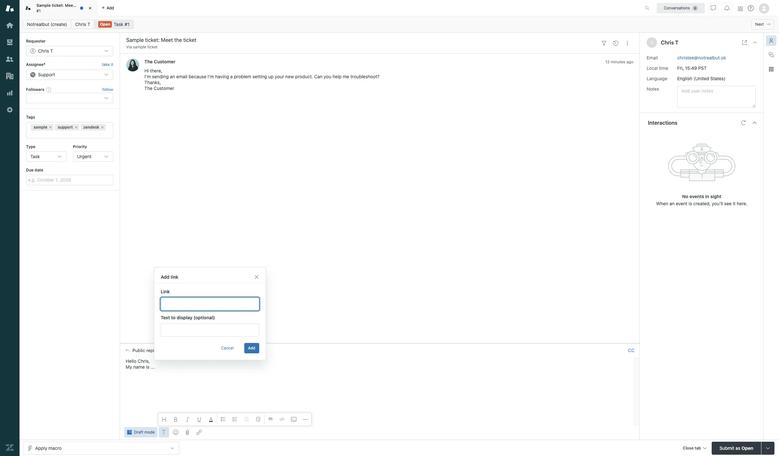 Task type: describe. For each thing, give the bounding box(es) containing it.
an inside no events in sight when an event is created, you'll see it here.
[[670, 201, 675, 207]]

task
[[30, 154, 40, 159]]

in
[[706, 194, 710, 199]]

cancel button
[[217, 344, 238, 354]]

text
[[161, 315, 170, 321]]

increase indent (cmd ]) image
[[256, 418, 261, 423]]

horizontal rule (cmd shift l) image
[[303, 418, 308, 423]]

get help image
[[748, 5, 754, 11]]

link
[[161, 289, 170, 295]]

the customer
[[145, 59, 175, 65]]

user image
[[650, 41, 654, 45]]

troubleshoot?
[[351, 74, 380, 80]]

name
[[133, 365, 145, 370]]

the inside hi there, i'm sending an email because i'm having a problem setting up your new product. can you help me troubleshoot? thanks, the customer
[[145, 86, 153, 91]]

zendesk support image
[[6, 4, 14, 13]]

events image
[[613, 41, 619, 46]]

add button
[[244, 344, 259, 354]]

is inside no events in sight when an event is created, you'll see it here.
[[689, 201, 692, 207]]

as
[[736, 446, 741, 452]]

mode
[[144, 431, 155, 435]]

...
[[151, 365, 155, 370]]

close image inside tab
[[87, 5, 93, 11]]

view more details image
[[742, 40, 748, 45]]

open inside open link
[[100, 22, 110, 27]]

due date
[[26, 168, 43, 173]]

sight
[[711, 194, 722, 199]]

(united
[[694, 76, 710, 81]]

it inside button
[[111, 62, 113, 67]]

Text to display (optional) field
[[161, 324, 259, 337]]

add link (cmd k) image
[[196, 431, 202, 436]]

sample
[[36, 3, 51, 8]]

Subject field
[[125, 36, 597, 44]]

email
[[176, 74, 187, 80]]

local time
[[647, 65, 669, 71]]

take it
[[102, 62, 113, 67]]

date
[[35, 168, 43, 173]]

next button
[[752, 19, 775, 30]]

0 vertical spatial customer
[[154, 59, 175, 65]]

local
[[647, 65, 658, 71]]

#1
[[36, 8, 41, 13]]

secondary element
[[20, 18, 779, 31]]

cc
[[628, 348, 635, 354]]

numbered list (cmd shift 7) image
[[232, 418, 238, 423]]

1 vertical spatial ticket
[[147, 45, 158, 49]]

1 horizontal spatial close image
[[753, 40, 758, 45]]

conversations
[[664, 5, 690, 10]]

see
[[725, 201, 732, 207]]

bulleted list (cmd shift 8) image
[[221, 418, 226, 423]]

chris t inside secondary element
[[75, 21, 90, 27]]

13
[[606, 60, 610, 65]]

draft mode
[[134, 431, 155, 435]]

1 the from the top
[[145, 59, 153, 65]]

take it button
[[102, 62, 113, 68]]

sample ticket: meet the ticket #1
[[36, 3, 94, 13]]

Add user notes text field
[[678, 86, 756, 108]]

help
[[333, 74, 342, 80]]

chris,
[[138, 359, 150, 364]]

task button
[[26, 152, 66, 162]]

email
[[647, 55, 658, 60]]

sample
[[133, 45, 146, 49]]

having
[[215, 74, 229, 80]]

display
[[177, 315, 192, 321]]

your
[[275, 74, 284, 80]]

a
[[230, 74, 233, 80]]

decrease indent (cmd [) image
[[244, 418, 249, 423]]

zendesk image
[[6, 444, 14, 453]]

hi
[[145, 68, 149, 74]]

Due date field
[[26, 175, 113, 186]]

ago
[[627, 60, 634, 65]]

event
[[676, 201, 688, 207]]

due
[[26, 168, 34, 173]]

when
[[657, 201, 669, 207]]

my
[[126, 365, 132, 370]]

created,
[[694, 201, 711, 207]]

next
[[756, 22, 764, 27]]

urgent
[[77, 154, 92, 159]]

close modal image
[[254, 275, 259, 280]]

interactions
[[648, 120, 678, 126]]

views image
[[6, 38, 14, 47]]

is inside hello chris, my name is ...
[[146, 365, 150, 370]]

hello
[[126, 359, 136, 364]]

fri,
[[678, 65, 684, 71]]

format text image
[[161, 431, 167, 436]]

13 minutes ago text field
[[606, 60, 634, 65]]

here.
[[737, 201, 748, 207]]

thanks,
[[145, 80, 161, 85]]

add for add link
[[161, 275, 170, 280]]

fri, 15:49 pst
[[678, 65, 707, 71]]

priority
[[73, 144, 87, 149]]

the customer link
[[145, 59, 175, 65]]

submit
[[720, 446, 735, 452]]



Task type: vqa. For each thing, say whether or not it's contained in the screenshot.
"T" inside Requester element
no



Task type: locate. For each thing, give the bounding box(es) containing it.
follow
[[102, 87, 113, 92]]

tabs tab list
[[20, 0, 639, 16]]

english (united states)
[[678, 76, 726, 81]]

0 horizontal spatial open
[[100, 22, 110, 27]]

italic (cmd i) image
[[185, 418, 190, 423]]

urgent button
[[73, 152, 113, 162]]

me
[[343, 74, 349, 80]]

admin image
[[6, 106, 14, 114]]

open link
[[94, 20, 134, 29]]

to
[[171, 315, 176, 321]]

t
[[87, 21, 90, 27], [676, 40, 679, 46]]

the
[[76, 3, 82, 8]]

get started image
[[6, 21, 14, 30]]

add inside button
[[248, 346, 255, 351]]

1 vertical spatial open
[[742, 446, 754, 452]]

chris t
[[75, 21, 90, 27], [661, 40, 679, 46]]

no
[[683, 194, 689, 199]]

zendesk products image
[[738, 6, 743, 11]]

1 vertical spatial t
[[676, 40, 679, 46]]

chris t link
[[71, 20, 95, 29]]

pst
[[699, 65, 707, 71]]

follow button
[[102, 87, 113, 93]]

0 horizontal spatial chris t
[[75, 21, 90, 27]]

it right 'take'
[[111, 62, 113, 67]]

insert emojis image
[[173, 431, 178, 436]]

t inside secondary element
[[87, 21, 90, 27]]

add attachment image
[[185, 431, 190, 436]]

chris down the
[[75, 21, 86, 27]]

because
[[189, 74, 206, 80]]

tab containing sample ticket: meet the ticket
[[20, 0, 98, 16]]

(create)
[[51, 21, 67, 27]]

i'm left having
[[208, 74, 214, 80]]

cancel
[[221, 346, 234, 351]]

0 horizontal spatial an
[[170, 74, 175, 80]]

add left link
[[161, 275, 170, 280]]

there,
[[150, 68, 162, 74]]

hi there, i'm sending an email because i'm having a problem setting up your new product. can you help me troubleshoot? thanks, the customer
[[145, 68, 380, 91]]

1 horizontal spatial t
[[676, 40, 679, 46]]

1 horizontal spatial chris t
[[661, 40, 679, 46]]

setting
[[253, 74, 267, 80]]

the down "thanks,"
[[145, 86, 153, 91]]

notrealbut
[[27, 21, 49, 27]]

0 horizontal spatial t
[[87, 21, 90, 27]]

1 horizontal spatial chris
[[661, 40, 674, 46]]

ticket
[[83, 3, 94, 8], [147, 45, 158, 49]]

code span (ctrl shift 5) image
[[279, 418, 285, 423]]

organizations image
[[6, 72, 14, 80]]

0 vertical spatial chris
[[75, 21, 86, 27]]

cc button
[[628, 348, 635, 354]]

1 vertical spatial add
[[248, 346, 255, 351]]

0 vertical spatial is
[[689, 201, 692, 207]]

0 vertical spatial add
[[161, 275, 170, 280]]

you
[[324, 74, 331, 80]]

an left email
[[170, 74, 175, 80]]

ticket right the
[[83, 3, 94, 8]]

1 vertical spatial customer
[[154, 86, 174, 91]]

1 vertical spatial close image
[[753, 40, 758, 45]]

it
[[111, 62, 113, 67], [733, 201, 736, 207]]

t right user icon
[[676, 40, 679, 46]]

i'm down hi
[[145, 74, 151, 80]]

1 vertical spatial the
[[145, 86, 153, 91]]

1 horizontal spatial i'm
[[208, 74, 214, 80]]

0 horizontal spatial ticket
[[83, 3, 94, 8]]

no events in sight when an event is created, you'll see it here.
[[657, 194, 748, 207]]

add link
[[161, 275, 178, 280]]

customer up there,
[[154, 59, 175, 65]]

chris t right user icon
[[661, 40, 679, 46]]

add link dialog
[[154, 268, 266, 361]]

0 horizontal spatial is
[[146, 365, 150, 370]]

chris t down the
[[75, 21, 90, 27]]

sending
[[152, 74, 169, 80]]

up
[[268, 74, 274, 80]]

ticket inside sample ticket: meet the ticket #1
[[83, 3, 94, 8]]

ticket right 'sample'
[[147, 45, 158, 49]]

(optional)
[[194, 315, 215, 321]]

product.
[[295, 74, 313, 80]]

user image
[[651, 41, 654, 44]]

english
[[678, 76, 693, 81]]

close image
[[87, 5, 93, 11], [753, 40, 758, 45]]

draft
[[134, 431, 143, 435]]

1 vertical spatial is
[[146, 365, 150, 370]]

0 vertical spatial chris t
[[75, 21, 90, 27]]

draft mode button
[[124, 428, 157, 438]]

chris inside secondary element
[[75, 21, 86, 27]]

type
[[26, 144, 35, 149]]

1 horizontal spatial ticket
[[147, 45, 158, 49]]

1 vertical spatial chris t
[[661, 40, 679, 46]]

0 horizontal spatial chris
[[75, 21, 86, 27]]

1 horizontal spatial it
[[733, 201, 736, 207]]

can
[[314, 74, 323, 80]]

it inside no events in sight when an event is created, you'll see it here.
[[733, 201, 736, 207]]

the up hi
[[145, 59, 153, 65]]

1 vertical spatial an
[[670, 201, 675, 207]]

via
[[126, 45, 132, 49]]

new
[[285, 74, 294, 80]]

1 vertical spatial it
[[733, 201, 736, 207]]

code block (ctrl shift 6) image
[[291, 418, 296, 423]]

i'm
[[145, 74, 151, 80], [208, 74, 214, 80]]

avatar image
[[126, 59, 139, 72]]

0 horizontal spatial add
[[161, 275, 170, 280]]

notrealbut (create)
[[27, 21, 67, 27]]

is right event in the right top of the page
[[689, 201, 692, 207]]

close image right the view more details image in the top of the page
[[753, 40, 758, 45]]

0 vertical spatial ticket
[[83, 3, 94, 8]]

reporting image
[[6, 89, 14, 97]]

language
[[647, 76, 668, 81]]

an inside hi there, i'm sending an email because i'm having a problem setting up your new product. can you help me troubleshoot? thanks, the customer
[[170, 74, 175, 80]]

you'll
[[712, 201, 723, 207]]

0 horizontal spatial it
[[111, 62, 113, 67]]

customers image
[[6, 55, 14, 63]]

hello chris, my name is ...
[[126, 359, 155, 370]]

add
[[161, 275, 170, 280], [248, 346, 255, 351]]

text to display (optional)
[[161, 315, 215, 321]]

0 horizontal spatial close image
[[87, 5, 93, 11]]

add right cancel
[[248, 346, 255, 351]]

it right see at the right top
[[733, 201, 736, 207]]

open right as
[[742, 446, 754, 452]]

events
[[690, 194, 704, 199]]

conversations button
[[657, 3, 705, 13]]

0 horizontal spatial i'm
[[145, 74, 151, 80]]

1 horizontal spatial is
[[689, 201, 692, 207]]

t left open link
[[87, 21, 90, 27]]

15:49
[[685, 65, 697, 71]]

an
[[170, 74, 175, 80], [670, 201, 675, 207]]

Link field
[[161, 298, 259, 311]]

0 vertical spatial the
[[145, 59, 153, 65]]

1 i'm from the left
[[145, 74, 151, 80]]

is left ...
[[146, 365, 150, 370]]

open
[[100, 22, 110, 27], [742, 446, 754, 452]]

0 vertical spatial close image
[[87, 5, 93, 11]]

customer inside hi there, i'm sending an email because i'm having a problem setting up your new product. can you help me troubleshoot? thanks, the customer
[[154, 86, 174, 91]]

apps image
[[769, 67, 774, 72]]

minutes
[[611, 60, 626, 65]]

main element
[[0, 0, 20, 457]]

1 horizontal spatial open
[[742, 446, 754, 452]]

close image right the
[[87, 5, 93, 11]]

customer down sending
[[154, 86, 174, 91]]

submit as open
[[720, 446, 754, 452]]

customer context image
[[769, 38, 774, 43]]

an left event in the right top of the page
[[670, 201, 675, 207]]

0 vertical spatial it
[[111, 62, 113, 67]]

1 horizontal spatial an
[[670, 201, 675, 207]]

quote (cmd shift 9) image
[[268, 418, 273, 423]]

problem
[[234, 74, 251, 80]]

bold (cmd b) image
[[173, 418, 179, 423]]

tab
[[20, 0, 98, 16]]

0 vertical spatial an
[[170, 74, 175, 80]]

add for add
[[248, 346, 255, 351]]

link
[[171, 275, 178, 280]]

underline (cmd u) image
[[197, 418, 202, 423]]

13 minutes ago
[[606, 60, 634, 65]]

notrealbut (create) button
[[23, 20, 71, 29]]

0 vertical spatial t
[[87, 21, 90, 27]]

chris right user icon
[[661, 40, 674, 46]]

0 vertical spatial open
[[100, 22, 110, 27]]

via sample ticket
[[126, 45, 158, 49]]

take
[[102, 62, 110, 67]]

meet
[[65, 3, 75, 8]]

Public reply composer Draft mode text field
[[123, 358, 632, 372]]

christee@notrealbut.ok
[[678, 55, 726, 60]]

2 the from the top
[[145, 86, 153, 91]]

open right chris t link
[[100, 22, 110, 27]]

ticket:
[[52, 3, 64, 8]]

time
[[659, 65, 669, 71]]

2 i'm from the left
[[208, 74, 214, 80]]

1 vertical spatial chris
[[661, 40, 674, 46]]

1 horizontal spatial add
[[248, 346, 255, 351]]



